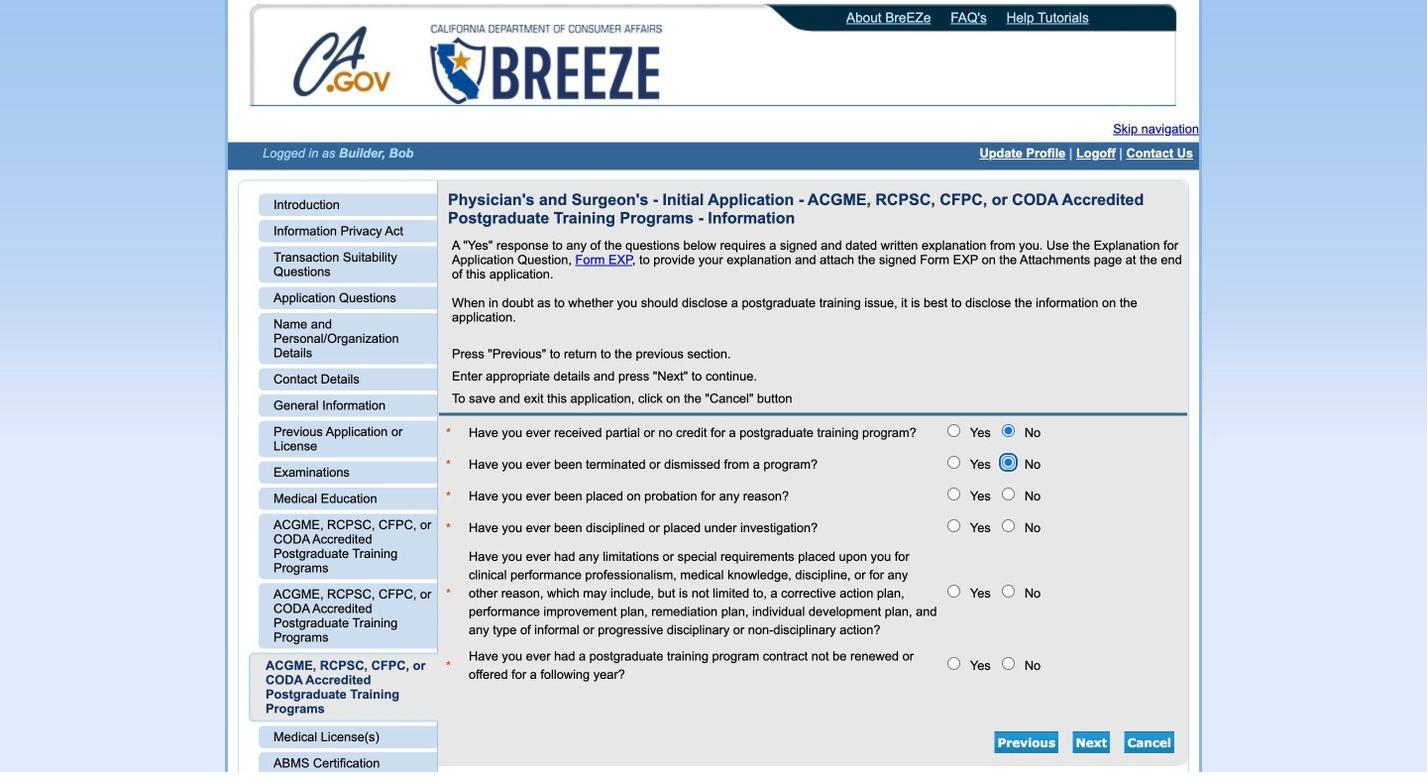 Task type: locate. For each thing, give the bounding box(es) containing it.
  radio
[[1002, 424, 1015, 437], [948, 456, 961, 469], [1002, 456, 1015, 469], [948, 488, 961, 500], [948, 585, 961, 598], [948, 657, 961, 670]]

state of california breeze image
[[426, 25, 666, 104]]

None submit
[[995, 732, 1059, 753], [1073, 732, 1111, 753], [1125, 732, 1175, 753], [995, 732, 1059, 753], [1073, 732, 1111, 753], [1125, 732, 1175, 753]]

ca.gov image
[[292, 25, 394, 102]]

  radio
[[948, 424, 961, 437], [1002, 488, 1015, 500], [948, 519, 961, 532], [1002, 519, 1015, 532], [1002, 585, 1015, 598], [1002, 657, 1015, 670]]



Task type: vqa. For each thing, say whether or not it's contained in the screenshot.
text box
no



